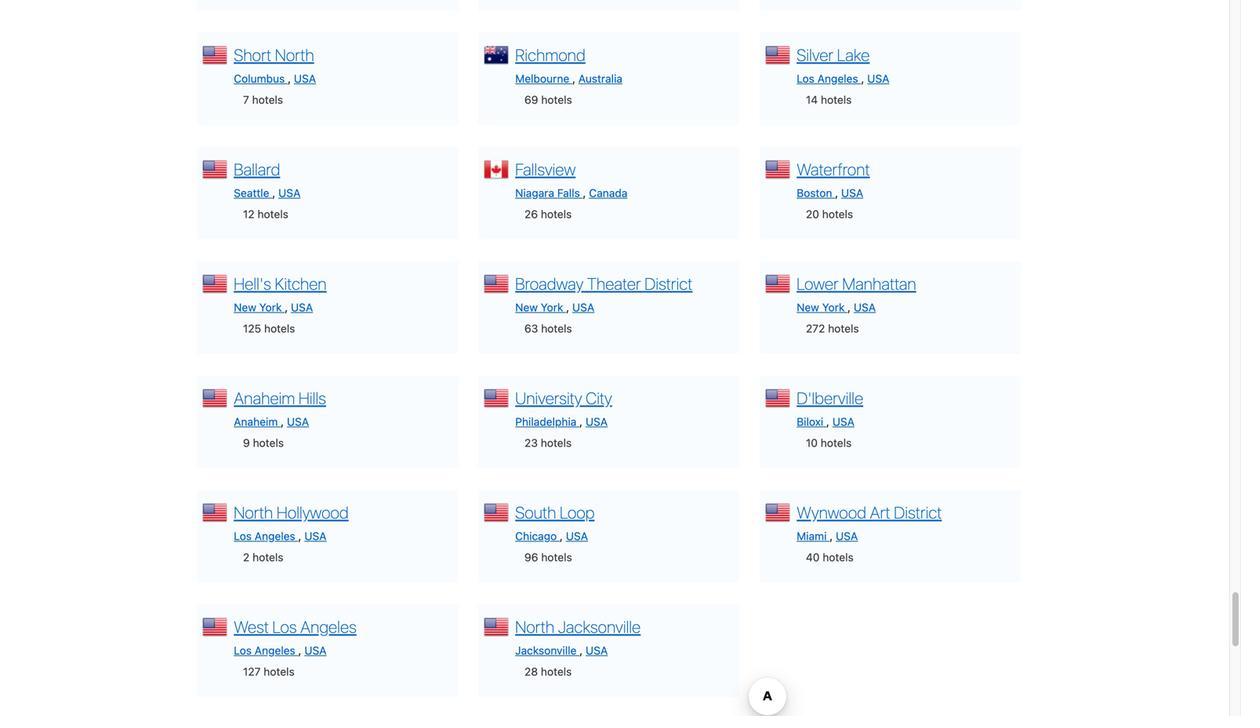 Task type: describe. For each thing, give the bounding box(es) containing it.
niagara falls link
[[515, 186, 583, 199]]

usa link for lake
[[867, 72, 889, 85]]

23 hotels
[[525, 437, 572, 449]]

silver lake link
[[797, 45, 870, 65]]

usa inside ballard seattle , usa
[[278, 186, 301, 199]]

hotels for boston
[[822, 208, 853, 221]]

north hollywood link
[[234, 503, 349, 522]]

broadway theater district new york , usa
[[515, 274, 693, 314]]

26
[[525, 208, 538, 221]]

angeles up 127 hotels in the left of the page
[[255, 644, 295, 657]]

d'iberville
[[797, 388, 863, 408]]

2 hotels
[[243, 551, 283, 564]]

new york link for lower
[[797, 301, 848, 314]]

silver lake los angeles , usa
[[797, 45, 889, 85]]

d'iberville link
[[797, 388, 863, 408]]

melbourne
[[515, 72, 569, 85]]

west los angeles link
[[234, 617, 357, 637]]

125
[[243, 322, 261, 335]]

usa inside anaheim hills anaheim , usa
[[287, 415, 309, 428]]

lower manhattan new york , usa
[[797, 274, 916, 314]]

canada
[[589, 186, 628, 199]]

usa inside short north columbus , usa
[[294, 72, 316, 85]]

lower
[[797, 274, 839, 293]]

hell's
[[234, 274, 271, 293]]

anaheim hills anaheim , usa
[[234, 388, 326, 428]]

seattle link
[[234, 186, 272, 199]]

art
[[870, 503, 890, 522]]

usa link for boston
[[841, 186, 863, 199]]

australia
[[579, 72, 622, 85]]

9
[[243, 437, 250, 449]]

broadway theater district link
[[515, 274, 693, 293]]

usa inside waterfront boston , usa
[[841, 186, 863, 199]]

broadway
[[515, 274, 583, 293]]

seattle
[[234, 186, 269, 199]]

d'iberville biloxi , usa
[[797, 388, 863, 428]]

usa inside north hollywood los angeles , usa
[[304, 530, 327, 543]]

waterfront
[[797, 159, 870, 179]]

1 vertical spatial jacksonville
[[515, 644, 577, 657]]

40 hotels
[[806, 551, 854, 564]]

, inside fallsview niagara falls , canada
[[583, 186, 586, 199]]

, inside waterfront boston , usa
[[835, 186, 838, 199]]

96
[[525, 551, 538, 564]]

waterfront link
[[797, 159, 870, 179]]

, inside broadway theater district new york , usa
[[566, 301, 569, 314]]

columbus link
[[234, 72, 288, 85]]

127
[[243, 665, 261, 678]]

theater
[[587, 274, 641, 293]]

, inside silver lake los angeles , usa
[[861, 72, 864, 85]]

63
[[525, 322, 538, 335]]

127 hotels
[[243, 665, 295, 678]]

, inside north jacksonville jacksonville , usa
[[580, 644, 583, 657]]

usa link for biloxi
[[832, 415, 855, 428]]

usa link for art
[[836, 530, 858, 543]]

lower manhattan link
[[797, 274, 916, 293]]

usa link for theater
[[572, 301, 594, 314]]

new for hell's
[[234, 301, 256, 314]]

west los angeles los angeles , usa
[[234, 617, 357, 657]]

, inside wynwood art district miami , usa
[[830, 530, 833, 543]]

jacksonville link
[[515, 644, 580, 657]]

silver
[[797, 45, 834, 65]]

usa inside wynwood art district miami , usa
[[836, 530, 858, 543]]

63 hotels
[[525, 322, 572, 335]]

hotels for art
[[823, 551, 854, 564]]

north jacksonville jacksonville , usa
[[515, 617, 641, 657]]

10 hotels
[[806, 437, 852, 449]]

69 hotels
[[525, 93, 572, 106]]

hell's kitchen link
[[234, 274, 327, 293]]

philadelphia
[[515, 415, 577, 428]]

hotels for manhattan
[[828, 322, 859, 335]]

chicago link
[[515, 530, 560, 543]]

wynwood
[[797, 503, 866, 522]]

kitchen
[[275, 274, 327, 293]]

niagara
[[515, 186, 554, 199]]

richmond link
[[515, 45, 586, 65]]

new for lower
[[797, 301, 819, 314]]

philadelphia link
[[515, 415, 580, 428]]

district for broadway theater district
[[645, 274, 693, 293]]

hotels for hills
[[253, 437, 284, 449]]

usa link for kitchen
[[291, 301, 313, 314]]

usa link for north
[[294, 72, 316, 85]]

angeles inside north hollywood los angeles , usa
[[255, 530, 295, 543]]

hotels for los
[[264, 665, 295, 678]]

ballard
[[234, 159, 280, 179]]

usa link for loop
[[566, 530, 588, 543]]

richmond melbourne , australia
[[515, 45, 622, 85]]

usa link for seattle
[[278, 186, 301, 199]]

2 anaheim from the top
[[234, 415, 278, 428]]

wynwood art district link
[[797, 503, 942, 522]]

biloxi
[[797, 415, 823, 428]]

south loop link
[[515, 503, 595, 522]]

2
[[243, 551, 250, 564]]

69
[[525, 93, 538, 106]]

20
[[806, 208, 819, 221]]

angeles inside silver lake los angeles , usa
[[818, 72, 858, 85]]

anaheim hills link
[[234, 388, 326, 408]]

los angeles link for silver
[[797, 72, 861, 85]]

usa link for hills
[[287, 415, 309, 428]]

125 hotels
[[243, 322, 295, 335]]

hotels for jacksonville
[[541, 665, 572, 678]]

short north link
[[234, 45, 314, 65]]

, inside west los angeles los angeles , usa
[[298, 644, 301, 657]]

hotels for hollywood
[[253, 551, 283, 564]]

28
[[525, 665, 538, 678]]

hotels for kitchen
[[264, 322, 295, 335]]

fallsview link
[[515, 159, 576, 179]]

north for north hollywood
[[234, 503, 273, 522]]

los right west on the left
[[272, 617, 297, 637]]

los angeles link for north
[[234, 530, 298, 543]]

manhattan
[[842, 274, 916, 293]]

loop
[[560, 503, 595, 522]]

usa link for hollywood
[[304, 530, 327, 543]]



Task type: vqa. For each thing, say whether or not it's contained in the screenshot.


Task type: locate. For each thing, give the bounding box(es) containing it.
north up "jacksonville" link
[[515, 617, 554, 637]]

north hollywood los angeles , usa
[[234, 503, 349, 543]]

north inside short north columbus , usa
[[275, 45, 314, 65]]

columbus
[[234, 72, 285, 85]]

usa link down west los angeles link
[[304, 644, 327, 657]]

york inside lower manhattan new york , usa
[[822, 301, 845, 314]]

hollywood
[[277, 503, 349, 522]]

north inside north jacksonville jacksonville , usa
[[515, 617, 554, 637]]

york up '63 hotels'
[[541, 301, 563, 314]]

usa link down hollywood
[[304, 530, 327, 543]]

hotels
[[252, 93, 283, 106], [541, 93, 572, 106], [821, 93, 852, 106], [257, 208, 288, 221], [541, 208, 572, 221], [822, 208, 853, 221], [264, 322, 295, 335], [541, 322, 572, 335], [828, 322, 859, 335], [253, 437, 284, 449], [541, 437, 572, 449], [821, 437, 852, 449], [253, 551, 283, 564], [541, 551, 572, 564], [823, 551, 854, 564], [264, 665, 295, 678], [541, 665, 572, 678]]

hotels down melbourne link on the left of the page
[[541, 93, 572, 106]]

0 horizontal spatial new york link
[[234, 301, 285, 314]]

angeles
[[818, 72, 858, 85], [255, 530, 295, 543], [300, 617, 357, 637], [255, 644, 295, 657]]

, inside north hollywood los angeles , usa
[[298, 530, 301, 543]]

district inside broadway theater district new york , usa
[[645, 274, 693, 293]]

usa down hollywood
[[304, 530, 327, 543]]

, inside the south loop chicago , usa
[[560, 530, 563, 543]]

new york link up '63 hotels'
[[515, 301, 566, 314]]

0 vertical spatial anaheim
[[234, 388, 295, 408]]

hotels right 10
[[821, 437, 852, 449]]

university city link
[[515, 388, 612, 408]]

hotels right 14
[[821, 93, 852, 106]]

south loop chicago , usa
[[515, 503, 595, 543]]

2 horizontal spatial new york link
[[797, 301, 848, 314]]

jacksonville
[[558, 617, 641, 637], [515, 644, 577, 657]]

14 hotels
[[806, 93, 852, 106]]

los angeles link up 2 hotels
[[234, 530, 298, 543]]

hotels for city
[[541, 437, 572, 449]]

usa link down lake
[[867, 72, 889, 85]]

new up 63
[[515, 301, 538, 314]]

2 new york link from the left
[[515, 301, 566, 314]]

usa up '10 hotels'
[[832, 415, 855, 428]]

usa down north jacksonville "link"
[[586, 644, 608, 657]]

york up the 125 hotels
[[259, 301, 282, 314]]

anaheim up 9 hotels
[[234, 415, 278, 428]]

hotels right 125
[[264, 322, 295, 335]]

, down short north "link"
[[288, 72, 291, 85]]

los
[[797, 72, 815, 85], [234, 530, 252, 543], [272, 617, 297, 637], [234, 644, 252, 657]]

, down lower manhattan link
[[848, 301, 851, 314]]

new inside broadway theater district new york , usa
[[515, 301, 538, 314]]

1 horizontal spatial york
[[541, 301, 563, 314]]

hotels for biloxi
[[821, 437, 852, 449]]

york for hell's
[[259, 301, 282, 314]]

hotels right '272'
[[828, 322, 859, 335]]

3 york from the left
[[822, 301, 845, 314]]

miami link
[[797, 530, 830, 543]]

0 horizontal spatial new
[[234, 301, 256, 314]]

usa link for jacksonville
[[586, 644, 608, 657]]

1 anaheim from the top
[[234, 388, 295, 408]]

usa link up '12 hotels'
[[278, 186, 301, 199]]

los angeles link up 14 hotels
[[797, 72, 861, 85]]

1 vertical spatial north
[[234, 503, 273, 522]]

boston
[[797, 186, 832, 199]]

, inside lower manhattan new york , usa
[[848, 301, 851, 314]]

hotels for lake
[[821, 93, 852, 106]]

usa link down short north "link"
[[294, 72, 316, 85]]

waterfront boston , usa
[[797, 159, 870, 199]]

1 new york link from the left
[[234, 301, 285, 314]]

los angeles link up 127 hotels in the left of the page
[[234, 644, 298, 657]]

usa link
[[294, 72, 316, 85], [867, 72, 889, 85], [278, 186, 301, 199], [841, 186, 863, 199], [291, 301, 313, 314], [572, 301, 594, 314], [854, 301, 876, 314], [287, 415, 309, 428], [586, 415, 608, 428], [832, 415, 855, 428], [304, 530, 327, 543], [566, 530, 588, 543], [836, 530, 858, 543], [304, 644, 327, 657], [586, 644, 608, 657]]

hotels right "12"
[[257, 208, 288, 221]]

, right seattle
[[272, 186, 275, 199]]

usa link down hills at the bottom of page
[[287, 415, 309, 428]]

jacksonville up 28 hotels
[[515, 644, 577, 657]]

usa inside silver lake los angeles , usa
[[867, 72, 889, 85]]

angeles up 2 hotels
[[255, 530, 295, 543]]

usa inside hell's kitchen new york , usa
[[291, 301, 313, 314]]

hotels right 7
[[252, 93, 283, 106]]

ballard link
[[234, 159, 280, 179]]

new inside hell's kitchen new york , usa
[[234, 301, 256, 314]]

hotels right 63
[[541, 322, 572, 335]]

fallsview niagara falls , canada
[[515, 159, 628, 199]]

new york link for hell's
[[234, 301, 285, 314]]

, down west los angeles link
[[298, 644, 301, 657]]

12
[[243, 208, 255, 221]]

, left the australia
[[572, 72, 576, 85]]

2 new from the left
[[515, 301, 538, 314]]

new york link for broadway
[[515, 301, 566, 314]]

new york link up '272'
[[797, 301, 848, 314]]

boston link
[[797, 186, 835, 199]]

,
[[288, 72, 291, 85], [572, 72, 576, 85], [861, 72, 864, 85], [272, 186, 275, 199], [583, 186, 586, 199], [835, 186, 838, 199], [285, 301, 288, 314], [566, 301, 569, 314], [848, 301, 851, 314], [281, 415, 284, 428], [580, 415, 583, 428], [826, 415, 830, 428], [298, 530, 301, 543], [560, 530, 563, 543], [830, 530, 833, 543], [298, 644, 301, 657], [580, 644, 583, 657]]

, down hell's kitchen link
[[285, 301, 288, 314]]

usa link up 40 hotels
[[836, 530, 858, 543]]

usa link down city at the bottom
[[586, 415, 608, 428]]

0 horizontal spatial york
[[259, 301, 282, 314]]

jacksonville up "jacksonville" link
[[558, 617, 641, 637]]

10
[[806, 437, 818, 449]]

2 horizontal spatial north
[[515, 617, 554, 637]]

usa link down lower manhattan link
[[854, 301, 876, 314]]

anaheim up the anaheim link at the bottom left of the page
[[234, 388, 295, 408]]

melbourne link
[[515, 72, 572, 85]]

usa inside broadway theater district new york , usa
[[572, 301, 594, 314]]

west
[[234, 617, 269, 637]]

1 vertical spatial los angeles link
[[234, 530, 298, 543]]

usa down lake
[[867, 72, 889, 85]]

usa down city at the bottom
[[586, 415, 608, 428]]

australia link
[[579, 72, 622, 85]]

york up 272 hotels
[[822, 301, 845, 314]]

3 new york link from the left
[[797, 301, 848, 314]]

7 hotels
[[243, 93, 283, 106]]

2 vertical spatial north
[[515, 617, 554, 637]]

ballard seattle , usa
[[234, 159, 301, 199]]

1 vertical spatial anaheim
[[234, 415, 278, 428]]

new york link up 125
[[234, 301, 285, 314]]

hotels right 40 on the bottom of the page
[[823, 551, 854, 564]]

hotels for loop
[[541, 551, 572, 564]]

, down north hollywood link
[[298, 530, 301, 543]]

district right the art
[[894, 503, 942, 522]]

district inside wynwood art district miami , usa
[[894, 503, 942, 522]]

district right theater
[[645, 274, 693, 293]]

usa down kitchen
[[291, 301, 313, 314]]

hotels for north
[[252, 93, 283, 106]]

, up '63 hotels'
[[566, 301, 569, 314]]

usa link for manhattan
[[854, 301, 876, 314]]

los inside silver lake los angeles , usa
[[797, 72, 815, 85]]

hotels for niagara
[[541, 208, 572, 221]]

university
[[515, 388, 582, 408]]

anaheim
[[234, 388, 295, 408], [234, 415, 278, 428]]

, inside richmond melbourne , australia
[[572, 72, 576, 85]]

district
[[645, 274, 693, 293], [894, 503, 942, 522]]

lake
[[837, 45, 870, 65]]

usa inside west los angeles los angeles , usa
[[304, 644, 327, 657]]

1 new from the left
[[234, 301, 256, 314]]

, inside d'iberville biloxi , usa
[[826, 415, 830, 428]]

usa inside university city philadelphia , usa
[[586, 415, 608, 428]]

20 hotels
[[806, 208, 853, 221]]

2 vertical spatial los angeles link
[[234, 644, 298, 657]]

canada link
[[589, 186, 628, 199]]

0 vertical spatial district
[[645, 274, 693, 293]]

usa
[[294, 72, 316, 85], [867, 72, 889, 85], [278, 186, 301, 199], [841, 186, 863, 199], [291, 301, 313, 314], [572, 301, 594, 314], [854, 301, 876, 314], [287, 415, 309, 428], [586, 415, 608, 428], [832, 415, 855, 428], [304, 530, 327, 543], [566, 530, 588, 543], [836, 530, 858, 543], [304, 644, 327, 657], [586, 644, 608, 657]]

los angeles link for west
[[234, 644, 298, 657]]

chicago
[[515, 530, 557, 543]]

usa link down waterfront link
[[841, 186, 863, 199]]

0 vertical spatial jacksonville
[[558, 617, 641, 637]]

26 hotels
[[525, 208, 572, 221]]

angeles right west on the left
[[300, 617, 357, 637]]

hotels for melbourne
[[541, 93, 572, 106]]

hotels right 2
[[253, 551, 283, 564]]

1 vertical spatial district
[[894, 503, 942, 522]]

biloxi link
[[797, 415, 826, 428]]

, down anaheim hills link
[[281, 415, 284, 428]]

hotels right 20
[[822, 208, 853, 221]]

new inside lower manhattan new york , usa
[[797, 301, 819, 314]]

los up 127
[[234, 644, 252, 657]]

272
[[806, 322, 825, 335]]

short
[[234, 45, 271, 65]]

south
[[515, 503, 556, 522]]

new
[[234, 301, 256, 314], [515, 301, 538, 314], [797, 301, 819, 314]]

23
[[525, 437, 538, 449]]

, down north jacksonville "link"
[[580, 644, 583, 657]]

york inside broadway theater district new york , usa
[[541, 301, 563, 314]]

1 horizontal spatial district
[[894, 503, 942, 522]]

hotels right 127
[[264, 665, 295, 678]]

hills
[[299, 388, 326, 408]]

0 vertical spatial north
[[275, 45, 314, 65]]

hotels down niagara falls link
[[541, 208, 572, 221]]

hotels down philadelphia link at the left
[[541, 437, 572, 449]]

north jacksonville link
[[515, 617, 641, 637]]

district for wynwood art district
[[894, 503, 942, 522]]

usa down broadway theater district link
[[572, 301, 594, 314]]

, down lake
[[861, 72, 864, 85]]

usa link for los
[[304, 644, 327, 657]]

96 hotels
[[525, 551, 572, 564]]

, inside university city philadelphia , usa
[[580, 415, 583, 428]]

miami
[[797, 530, 827, 543]]

usa link down "loop"
[[566, 530, 588, 543]]

usa link up '10 hotels'
[[832, 415, 855, 428]]

usa link down broadway theater district link
[[572, 301, 594, 314]]

1 horizontal spatial new
[[515, 301, 538, 314]]

9 hotels
[[243, 437, 284, 449]]

, right biloxi
[[826, 415, 830, 428]]

14
[[806, 93, 818, 106]]

hotels for theater
[[541, 322, 572, 335]]

2 horizontal spatial york
[[822, 301, 845, 314]]

usa link down north jacksonville "link"
[[586, 644, 608, 657]]

12 hotels
[[243, 208, 288, 221]]

2 york from the left
[[541, 301, 563, 314]]

new york link
[[234, 301, 285, 314], [515, 301, 566, 314], [797, 301, 848, 314]]

usa inside the south loop chicago , usa
[[566, 530, 588, 543]]

usa down west los angeles link
[[304, 644, 327, 657]]

usa down hills at the bottom of page
[[287, 415, 309, 428]]

angeles up 14 hotels
[[818, 72, 858, 85]]

los inside north hollywood los angeles , usa
[[234, 530, 252, 543]]

, right falls
[[583, 186, 586, 199]]

, inside ballard seattle , usa
[[272, 186, 275, 199]]

1 horizontal spatial new york link
[[515, 301, 566, 314]]

3 new from the left
[[797, 301, 819, 314]]

0 vertical spatial los angeles link
[[797, 72, 861, 85]]

usa up 40 hotels
[[836, 530, 858, 543]]

, right miami
[[830, 530, 833, 543]]

los up 2
[[234, 530, 252, 543]]

usa down waterfront link
[[841, 186, 863, 199]]

york inside hell's kitchen new york , usa
[[259, 301, 282, 314]]

richmond
[[515, 45, 586, 65]]

short north columbus , usa
[[234, 45, 316, 85]]

hotels for seattle
[[257, 208, 288, 221]]

north up 2
[[234, 503, 273, 522]]

usa link for city
[[586, 415, 608, 428]]

, down 'university city' link
[[580, 415, 583, 428]]

new up 125
[[234, 301, 256, 314]]

1 york from the left
[[259, 301, 282, 314]]

north
[[275, 45, 314, 65], [234, 503, 273, 522], [515, 617, 554, 637]]

usa link down kitchen
[[291, 301, 313, 314]]

hell's kitchen new york , usa
[[234, 274, 327, 314]]

7
[[243, 93, 249, 106]]

york for lower
[[822, 301, 845, 314]]

new up '272'
[[797, 301, 819, 314]]

usa down short north "link"
[[294, 72, 316, 85]]

usa inside lower manhattan new york , usa
[[854, 301, 876, 314]]

fallsview
[[515, 159, 576, 179]]

hotels down "jacksonville" link
[[541, 665, 572, 678]]

university city philadelphia , usa
[[515, 388, 612, 428]]

1 horizontal spatial north
[[275, 45, 314, 65]]

usa down "loop"
[[566, 530, 588, 543]]

los up 14
[[797, 72, 815, 85]]

, down south loop link
[[560, 530, 563, 543]]

, inside anaheim hills anaheim , usa
[[281, 415, 284, 428]]

usa down lower manhattan link
[[854, 301, 876, 314]]

, right boston
[[835, 186, 838, 199]]

north for north jacksonville
[[515, 617, 554, 637]]

north inside north hollywood los angeles , usa
[[234, 503, 273, 522]]

40
[[806, 551, 820, 564]]

usa up '12 hotels'
[[278, 186, 301, 199]]

272 hotels
[[806, 322, 859, 335]]

usa inside d'iberville biloxi , usa
[[832, 415, 855, 428]]

usa inside north jacksonville jacksonville , usa
[[586, 644, 608, 657]]

0 horizontal spatial district
[[645, 274, 693, 293]]

0 horizontal spatial north
[[234, 503, 273, 522]]

hotels right 96
[[541, 551, 572, 564]]

, inside hell's kitchen new york , usa
[[285, 301, 288, 314]]

, inside short north columbus , usa
[[288, 72, 291, 85]]

north up columbus link
[[275, 45, 314, 65]]

hotels right '9'
[[253, 437, 284, 449]]

anaheim link
[[234, 415, 281, 428]]

wynwood art district miami , usa
[[797, 503, 942, 543]]

2 horizontal spatial new
[[797, 301, 819, 314]]



